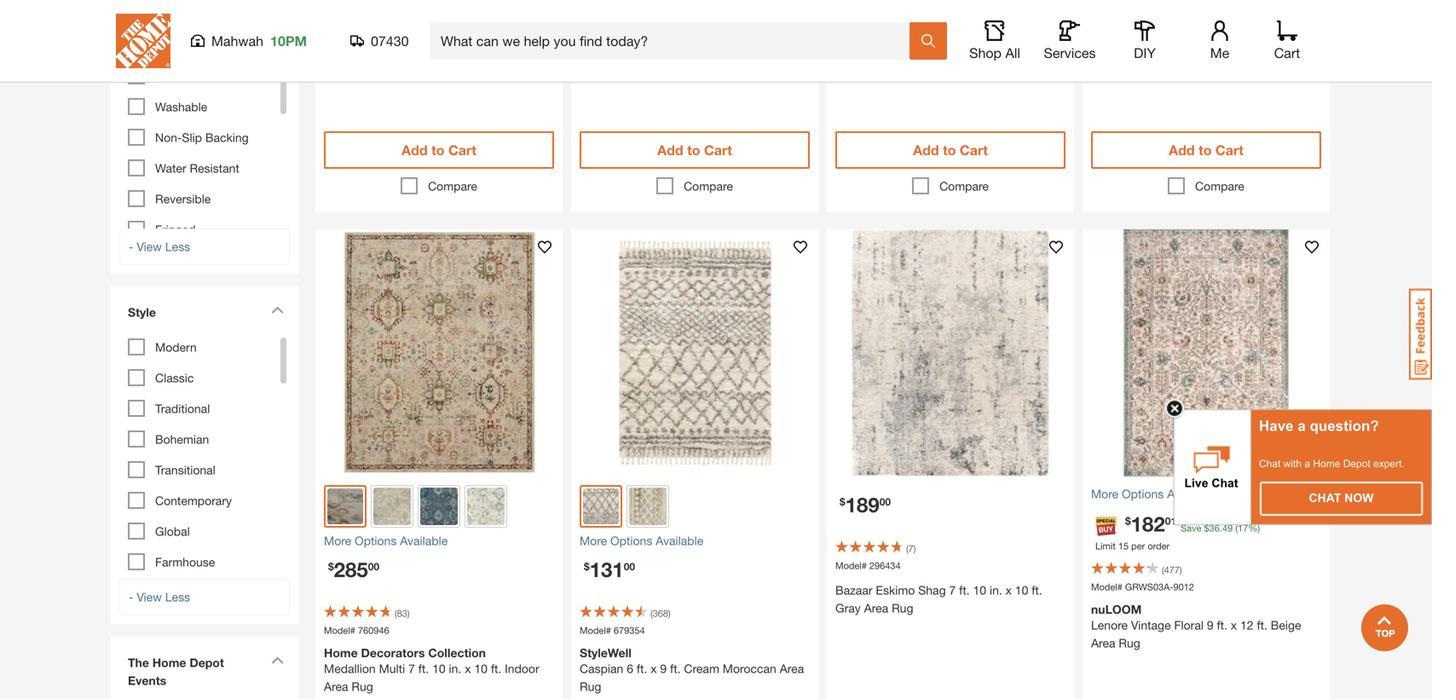 Task type: vqa. For each thing, say whether or not it's contained in the screenshot.
fencing
no



Task type: locate. For each thing, give the bounding box(es) containing it.
to for 2nd add to cart button from the right
[[943, 142, 956, 158]]

washable link
[[155, 100, 207, 114]]

options for 285
[[355, 534, 397, 548]]

stylewell caspian 6 ft. x 9 ft. cream moroccan area rug
[[580, 646, 804, 694]]

0 vertical spatial view
[[137, 240, 162, 254]]

1 horizontal spatial delivery
[[605, 30, 647, 44]]

285
[[334, 557, 368, 582]]

available
[[1168, 487, 1215, 501], [400, 534, 448, 548], [656, 534, 704, 548]]

more up 285
[[324, 534, 351, 548]]

1 horizontal spatial more options available link
[[580, 532, 810, 550]]

1 vertical spatial mahwah
[[211, 33, 264, 49]]

fringed link
[[155, 223, 196, 237]]

medallion multi 7 ft. 10 in. x 10 ft. indoor area rug image
[[316, 229, 563, 477]]

- view less down "fringed" on the left top of page
[[129, 240, 190, 254]]

1 vertical spatial view
[[137, 590, 162, 604]]

0 horizontal spatial mahwah
[[211, 33, 264, 49]]

1 horizontal spatial home
[[324, 646, 358, 660]]

in. inside bazaar eskimo shag 7 ft. 10 in. x 10 ft. gray area rug
[[990, 583, 1003, 597]]

more options available link down gray icon
[[580, 532, 810, 550]]

have a question?
[[1260, 418, 1380, 434]]

free ship to store
[[1116, 7, 1209, 21]]

the home depot events link
[[119, 646, 290, 699]]

save $ 36 . 49 ( 17 %)
[[1181, 523, 1261, 534]]

$ up limit 15 per order
[[1126, 515, 1131, 527]]

the home depot events
[[128, 656, 224, 688]]

9 right floral
[[1207, 618, 1214, 632]]

indoor
[[505, 662, 539, 676]]

x down collection
[[465, 662, 471, 676]]

caret icon image inside the home depot events link
[[271, 657, 284, 664]]

less down farmhouse
[[165, 590, 190, 604]]

view down "fringed" on the left top of page
[[137, 240, 162, 254]]

available up 01 on the bottom right
[[1168, 487, 1215, 501]]

1 horizontal spatial options
[[611, 534, 653, 548]]

0 vertical spatial 7
[[909, 543, 914, 554]]

no additional features link
[[155, 0, 228, 22]]

) up 9012
[[1180, 565, 1183, 576]]

traditional
[[155, 402, 210, 416]]

2 delivery from the left
[[605, 30, 647, 44]]

0 vertical spatial - view less link
[[119, 229, 290, 265]]

2 horizontal spatial more
[[1092, 487, 1119, 501]]

delivery free for available shipping icon at the left of page
[[605, 30, 647, 62]]

gray
[[836, 601, 861, 615]]

$ inside $ 285 00
[[328, 561, 334, 573]]

model# left 760946
[[324, 625, 356, 636]]

4 add from the left
[[1169, 142, 1195, 158]]

2 add to cart from the left
[[658, 142, 732, 158]]

$ for 182
[[1126, 515, 1131, 527]]

0 horizontal spatial home
[[152, 656, 186, 670]]

0 horizontal spatial store
[[927, 7, 954, 21]]

rug down medallion
[[352, 680, 373, 694]]

1 horizontal spatial delivery free
[[1116, 30, 1159, 62]]

1 horizontal spatial in.
[[990, 583, 1003, 597]]

7 right shag in the right bottom of the page
[[950, 583, 956, 597]]

chat now link
[[1261, 483, 1422, 515]]

delivery right 10pm
[[349, 30, 391, 44]]

7
[[909, 543, 914, 554], [950, 583, 956, 597], [409, 662, 415, 676]]

free
[[1116, 7, 1140, 21], [605, 48, 628, 62], [860, 48, 884, 62], [1116, 48, 1140, 62]]

83
[[397, 608, 408, 619]]

( 7 )
[[907, 543, 916, 554]]

$ down cream image
[[584, 561, 590, 573]]

services button
[[1043, 20, 1098, 61]]

a right with
[[1305, 458, 1311, 469]]

caspian 6 ft. x 9 ft. cream moroccan area rug image
[[571, 229, 819, 477]]

10
[[973, 583, 987, 597], [1016, 583, 1029, 597], [432, 662, 446, 676], [474, 662, 488, 676]]

model# for nuloom lenore vintage floral 9 ft. x 12 ft. beige area rug
[[1092, 582, 1123, 593]]

2 horizontal spatial options
[[1122, 487, 1164, 501]]

1 delivery from the left
[[349, 30, 391, 44]]

1 vertical spatial - view less link
[[119, 579, 290, 616]]

0 horizontal spatial depot
[[190, 656, 224, 670]]

limit 15 per order
[[1096, 541, 1170, 552]]

x left 12
[[1231, 618, 1238, 632]]

$ 182 01
[[1126, 512, 1177, 536]]

add to cart for 3rd add to cart button from right
[[658, 142, 732, 158]]

gray image
[[629, 488, 667, 525]]

1 vertical spatial 7
[[950, 583, 956, 597]]

x
[[1006, 583, 1012, 597], [1231, 618, 1238, 632], [465, 662, 471, 676], [651, 662, 657, 676]]

more options available for 131
[[580, 534, 704, 548]]

available down gray icon
[[656, 534, 704, 548]]

feedback link image
[[1410, 288, 1433, 380]]

add for 4th add to cart button from right
[[402, 142, 428, 158]]

- view less link down farmhouse link
[[119, 579, 290, 616]]

1 vertical spatial less
[[165, 590, 190, 604]]

x right shag in the right bottom of the page
[[1006, 583, 1012, 597]]

00 for 189
[[880, 496, 891, 508]]

resistant down 'backing'
[[190, 161, 239, 175]]

add for 1st add to cart button from the right
[[1169, 142, 1195, 158]]

area down lenore
[[1092, 636, 1116, 650]]

$ inside $ 182 01
[[1126, 515, 1131, 527]]

add to cart for 1st add to cart button from the right
[[1169, 142, 1244, 158]]

store left shop all button
[[927, 7, 954, 21]]

caret icon image inside style link
[[271, 306, 284, 314]]

more options available down tan icon
[[324, 534, 448, 548]]

4 compare from the left
[[1196, 179, 1245, 193]]

00 inside $ 285 00
[[368, 561, 380, 573]]

more options available for 285
[[324, 534, 448, 548]]

cream image
[[583, 489, 619, 524]]

1 add to cart from the left
[[402, 142, 477, 158]]

0 vertical spatial -
[[129, 240, 133, 254]]

fringed
[[155, 223, 196, 237]]

compare for 3rd add to cart button from right
[[684, 179, 733, 193]]

chat now
[[1310, 492, 1374, 505]]

store right diy button
[[1183, 7, 1209, 21]]

2 horizontal spatial delivery
[[1116, 30, 1159, 44]]

more for 285
[[324, 534, 351, 548]]

0 horizontal spatial in.
[[449, 662, 462, 676]]

0 vertical spatial - view less
[[129, 240, 190, 254]]

$ up model# 296434
[[840, 496, 846, 508]]

1 view from the top
[[137, 240, 162, 254]]

contemporary
[[155, 494, 232, 508]]

0 horizontal spatial more
[[324, 534, 351, 548]]

00 inside $ 131 00
[[624, 561, 635, 573]]

0 horizontal spatial available
[[400, 534, 448, 548]]

add for 3rd add to cart button from right
[[658, 142, 684, 158]]

0 vertical spatial less
[[165, 240, 190, 254]]

1 vertical spatial depot
[[190, 656, 224, 670]]

more options available link for 131
[[580, 532, 810, 550]]

1 horizontal spatial more
[[580, 534, 607, 548]]

delivery right available shipping icon at the left of page
[[605, 30, 647, 44]]

3 delivery from the left
[[1116, 30, 1159, 44]]

lenore
[[1092, 618, 1128, 632]]

1 vertical spatial caret icon image
[[271, 657, 284, 664]]

delivery free right available shipping image at the top right
[[1116, 30, 1159, 62]]

7 up eskimo
[[909, 543, 914, 554]]

view for fringed
[[137, 240, 162, 254]]

1 horizontal spatial store
[[1183, 7, 1209, 21]]

1 delivery free from the left
[[605, 30, 647, 62]]

depot left the expert.
[[1344, 458, 1371, 469]]

compare
[[428, 179, 478, 193], [684, 179, 733, 193], [940, 179, 989, 193], [1196, 179, 1245, 193]]

1 horizontal spatial 9
[[1207, 618, 1214, 632]]

1 horizontal spatial available
[[656, 534, 704, 548]]

add for 2nd add to cart button from the right
[[913, 142, 939, 158]]

more options available link down blue icon
[[324, 532, 554, 550]]

chat with a home depot expert.
[[1260, 458, 1405, 469]]

model# up 'nuloom'
[[1092, 582, 1123, 593]]

1 - view less link from the top
[[119, 229, 290, 265]]

0 horizontal spatial 9
[[660, 662, 667, 676]]

2 vertical spatial 7
[[409, 662, 415, 676]]

more for 131
[[580, 534, 607, 548]]

resistant for water resistant
[[190, 161, 239, 175]]

area inside stylewell caspian 6 ft. x 9 ft. cream moroccan area rug
[[780, 662, 804, 676]]

0 horizontal spatial delivery
[[349, 30, 391, 44]]

$
[[840, 496, 846, 508], [1126, 515, 1131, 527], [1205, 523, 1210, 534], [328, 561, 334, 573], [584, 561, 590, 573]]

2 horizontal spatial 7
[[950, 583, 956, 597]]

resistant up retardant
[[186, 38, 235, 53]]

00 for 285
[[368, 561, 380, 573]]

07430
[[371, 33, 409, 49]]

( for nuloom lenore vintage floral 9 ft. x 12 ft. beige area rug
[[1162, 565, 1165, 576]]

reversible link
[[155, 192, 211, 206]]

area right moroccan
[[780, 662, 804, 676]]

131
[[590, 557, 624, 582]]

home decorators collection medallion multi 7 ft. 10 in. x 10 ft. indoor area rug
[[324, 646, 539, 694]]

9 inside nuloom lenore vintage floral 9 ft. x 12 ft. beige area rug
[[1207, 618, 1214, 632]]

bazaar
[[836, 583, 873, 597]]

water resistant
[[155, 161, 239, 175]]

add to cart for 4th add to cart button from right
[[402, 142, 477, 158]]

shop all button
[[968, 20, 1023, 61]]

more options available down gray icon
[[580, 534, 704, 548]]

- view less down farmhouse
[[129, 590, 190, 604]]

home inside the home depot events
[[152, 656, 186, 670]]

10pm
[[270, 33, 307, 49]]

) up stylewell caspian 6 ft. x 9 ft. cream moroccan area rug at bottom
[[669, 608, 671, 619]]

rug inside bazaar eskimo shag 7 ft. 10 in. x 10 ft. gray area rug
[[892, 601, 914, 615]]

00 down tan icon
[[368, 561, 380, 573]]

rug
[[892, 601, 914, 615], [1119, 636, 1141, 650], [352, 680, 373, 694], [580, 680, 602, 694]]

more options available link up 36
[[1092, 485, 1322, 503]]

a
[[1298, 418, 1306, 434], [1305, 458, 1311, 469]]

0 vertical spatial mahwah
[[417, 7, 463, 21]]

area down eskimo
[[864, 601, 889, 615]]

2 - view less link from the top
[[119, 579, 290, 616]]

.
[[1220, 523, 1223, 534]]

0 vertical spatial 9
[[1207, 618, 1214, 632]]

0 vertical spatial resistant
[[186, 38, 235, 53]]

$ inside the $ 189 00
[[840, 496, 846, 508]]

- view less
[[129, 240, 190, 254], [129, 590, 190, 604]]

1 horizontal spatial ship
[[1143, 7, 1165, 21]]

a right have
[[1298, 418, 1306, 434]]

- view less link for farmhouse
[[119, 579, 290, 616]]

available for 285
[[400, 534, 448, 548]]

area inside nuloom lenore vintage floral 9 ft. x 12 ft. beige area rug
[[1092, 636, 1116, 650]]

modern
[[155, 340, 197, 354]]

2 horizontal spatial 00
[[880, 496, 891, 508]]

home up medallion
[[324, 646, 358, 660]]

3 compare from the left
[[940, 179, 989, 193]]

( 83 )
[[395, 608, 410, 619]]

0 vertical spatial caret icon image
[[271, 306, 284, 314]]

0 horizontal spatial more options available
[[324, 534, 448, 548]]

more
[[1092, 487, 1119, 501], [324, 534, 351, 548], [580, 534, 607, 548]]

2 view from the top
[[137, 590, 162, 604]]

) up decorators
[[408, 608, 410, 619]]

1 vertical spatial - view less
[[129, 590, 190, 604]]

0 horizontal spatial ship
[[887, 7, 910, 21]]

model# for stylewell caspian 6 ft. x 9 ft. cream moroccan area rug
[[580, 625, 611, 636]]

compare for 2nd add to cart button from the right
[[940, 179, 989, 193]]

2 - view less from the top
[[129, 590, 190, 604]]

caret icon image
[[271, 306, 284, 314], [271, 657, 284, 664]]

add to cart for 2nd add to cart button from the right
[[913, 142, 988, 158]]

bohemian
[[155, 432, 209, 447]]

less
[[165, 240, 190, 254], [165, 590, 190, 604]]

- up the
[[129, 590, 133, 604]]

area down medallion
[[324, 680, 348, 694]]

1 horizontal spatial 00
[[624, 561, 635, 573]]

transitional
[[155, 463, 216, 477]]

x right 6
[[651, 662, 657, 676]]

x inside home decorators collection medallion multi 7 ft. 10 in. x 10 ft. indoor area rug
[[465, 662, 471, 676]]

$ down the multi image
[[328, 561, 334, 573]]

floral
[[1175, 618, 1204, 632]]

options up 182
[[1122, 487, 1164, 501]]

home right with
[[1314, 458, 1341, 469]]

1 compare from the left
[[428, 179, 478, 193]]

delivery free right available shipping icon at the left of page
[[605, 30, 647, 62]]

more up limit
[[1092, 487, 1119, 501]]

00 down gray icon
[[624, 561, 635, 573]]

delivery up diy
[[1116, 30, 1159, 44]]

no
[[155, 0, 171, 4]]

traditional link
[[155, 402, 210, 416]]

stylewell
[[580, 646, 632, 660]]

9 right 6
[[660, 662, 667, 676]]

1 add from the left
[[402, 142, 428, 158]]

more options available up $ 182 01
[[1092, 487, 1215, 501]]

2 - from the top
[[129, 590, 133, 604]]

tan image
[[374, 488, 411, 525]]

0 horizontal spatial 7
[[409, 662, 415, 676]]

rug down caspian
[[580, 680, 602, 694]]

2 horizontal spatial available
[[1168, 487, 1215, 501]]

farmhouse link
[[155, 555, 215, 569]]

cream
[[684, 662, 720, 676]]

3 add to cart button from the left
[[836, 131, 1066, 169]]

1 horizontal spatial depot
[[1344, 458, 1371, 469]]

1 horizontal spatial more options available
[[580, 534, 704, 548]]

model# up stylewell
[[580, 625, 611, 636]]

add
[[402, 142, 428, 158], [658, 142, 684, 158], [913, 142, 939, 158], [1169, 142, 1195, 158]]

0 vertical spatial in.
[[990, 583, 1003, 597]]

0 horizontal spatial options
[[355, 534, 397, 548]]

delivery for available shipping icon at the left of page
[[605, 30, 647, 44]]

3 add to cart from the left
[[913, 142, 988, 158]]

- view less link down reversible "link"
[[119, 229, 290, 265]]

1 vertical spatial 9
[[660, 662, 667, 676]]

7 right multi
[[409, 662, 415, 676]]

0 horizontal spatial more options available link
[[324, 532, 554, 550]]

home up events
[[152, 656, 186, 670]]

all
[[1006, 45, 1021, 61]]

more up 131
[[580, 534, 607, 548]]

order
[[1148, 541, 1170, 552]]

1 - view less from the top
[[129, 240, 190, 254]]

modern link
[[155, 340, 197, 354]]

depot right the
[[190, 656, 224, 670]]

2 add from the left
[[658, 142, 684, 158]]

in. down collection
[[449, 662, 462, 676]]

0 horizontal spatial delivery free
[[605, 30, 647, 62]]

1 less from the top
[[165, 240, 190, 254]]

4 add to cart from the left
[[1169, 142, 1244, 158]]

stain resistant link
[[155, 38, 235, 53]]

collection
[[428, 646, 486, 660]]

1 vertical spatial resistant
[[190, 161, 239, 175]]

resistant for stain resistant
[[186, 38, 235, 53]]

00 up 296434
[[880, 496, 891, 508]]

options up $ 285 00
[[355, 534, 397, 548]]

more options available
[[1092, 487, 1215, 501], [324, 534, 448, 548], [580, 534, 704, 548]]

rug down eskimo
[[892, 601, 914, 615]]

3 add from the left
[[913, 142, 939, 158]]

less for farmhouse
[[165, 590, 190, 604]]

rug down lenore
[[1119, 636, 1141, 650]]

- view less link
[[119, 229, 290, 265], [119, 579, 290, 616]]

flame
[[155, 69, 188, 83]]

1 horizontal spatial mahwah
[[417, 7, 463, 21]]

$ inside $ 131 00
[[584, 561, 590, 573]]

2 horizontal spatial more options available
[[1092, 487, 1215, 501]]

compare for 4th add to cart button from right
[[428, 179, 478, 193]]

resistant
[[186, 38, 235, 53], [190, 161, 239, 175]]

less down "fringed" on the left top of page
[[165, 240, 190, 254]]

1 - from the top
[[129, 240, 133, 254]]

1 vertical spatial -
[[129, 590, 133, 604]]

7 inside home decorators collection medallion multi 7 ft. 10 in. x 10 ft. indoor area rug
[[409, 662, 415, 676]]

1 caret icon image from the top
[[271, 306, 284, 314]]

2 compare from the left
[[684, 179, 733, 193]]

2 caret icon image from the top
[[271, 657, 284, 664]]

2 less from the top
[[165, 590, 190, 604]]

2 horizontal spatial more options available link
[[1092, 485, 1322, 503]]

bazaar eskimo shag 7 ft. 10 in. x 10 ft. gray area rug image
[[827, 229, 1075, 477]]

view down farmhouse
[[137, 590, 162, 604]]

1 vertical spatial in.
[[449, 662, 462, 676]]

2 delivery free from the left
[[1116, 30, 1159, 62]]

rug inside home decorators collection medallion multi 7 ft. 10 in. x 10 ft. indoor area rug
[[352, 680, 373, 694]]

model# 296434
[[836, 560, 901, 571]]

delivery free
[[605, 30, 647, 62], [1116, 30, 1159, 62]]

options up $ 131 00
[[611, 534, 653, 548]]

in. right shag in the right bottom of the page
[[990, 583, 1003, 597]]

00 inside the $ 189 00
[[880, 496, 891, 508]]

- for fringed
[[129, 240, 133, 254]]

limit
[[1096, 541, 1116, 552]]

available down blue icon
[[400, 534, 448, 548]]

$ for 131
[[584, 561, 590, 573]]

non-slip backing link
[[155, 131, 249, 145]]

model#
[[836, 560, 867, 571], [1092, 582, 1123, 593], [324, 625, 356, 636], [580, 625, 611, 636]]

- up style at top left
[[129, 240, 133, 254]]

368
[[653, 608, 669, 619]]

9012
[[1174, 582, 1195, 593]]

shop
[[970, 45, 1002, 61]]

to
[[913, 7, 924, 21], [1169, 7, 1179, 21], [432, 142, 445, 158], [687, 142, 701, 158], [943, 142, 956, 158], [1199, 142, 1212, 158]]

0 horizontal spatial 00
[[368, 561, 380, 573]]



Task type: describe. For each thing, give the bounding box(es) containing it.
cart for 4th add to cart button from right
[[449, 142, 477, 158]]

296434
[[870, 560, 901, 571]]

cart for 2nd add to cart button from the right
[[960, 142, 988, 158]]

- view less for farmhouse
[[129, 590, 190, 604]]

home inside home decorators collection medallion multi 7 ft. 10 in. x 10 ft. indoor area rug
[[324, 646, 358, 660]]

available shipping image
[[580, 32, 597, 49]]

mahwah for mahwah 10pm
[[211, 33, 264, 49]]

classic link
[[155, 371, 194, 385]]

features
[[155, 8, 201, 22]]

model# grws03a-9012
[[1092, 582, 1195, 593]]

stain resistant
[[155, 38, 235, 53]]

expert.
[[1374, 458, 1405, 469]]

mahwah for mahwah
[[417, 7, 463, 21]]

view for farmhouse
[[137, 590, 162, 604]]

vintage
[[1132, 618, 1171, 632]]

7 inside bazaar eskimo shag 7 ft. 10 in. x 10 ft. gray area rug
[[950, 583, 956, 597]]

now
[[1345, 492, 1374, 505]]

00 for 131
[[624, 561, 635, 573]]

x inside stylewell caspian 6 ft. x 9 ft. cream moroccan area rug
[[651, 662, 657, 676]]

182
[[1131, 512, 1166, 536]]

( for stylewell caspian 6 ft. x 9 ft. cream moroccan area rug
[[651, 608, 653, 619]]

x inside nuloom lenore vintage floral 9 ft. x 12 ft. beige area rug
[[1231, 618, 1238, 632]]

multi image
[[327, 489, 363, 524]]

0 vertical spatial depot
[[1344, 458, 1371, 469]]

1 add to cart button from the left
[[324, 131, 554, 169]]

me
[[1211, 45, 1230, 61]]

- view less for fringed
[[129, 240, 190, 254]]

me button
[[1193, 20, 1248, 61]]

What can we help you find today? search field
[[441, 23, 909, 59]]

to for 1st add to cart button from the right
[[1199, 142, 1212, 158]]

more options available link for 285
[[324, 532, 554, 550]]

( 368 )
[[651, 608, 671, 619]]

water
[[155, 161, 186, 175]]

17
[[1238, 523, 1249, 534]]

0 vertical spatial a
[[1298, 418, 1306, 434]]

depot inside the home depot events
[[190, 656, 224, 670]]

36
[[1210, 523, 1220, 534]]

reversible
[[155, 192, 211, 206]]

delivery free for available shipping image at the top right
[[1116, 30, 1159, 62]]

rug inside stylewell caspian 6 ft. x 9 ft. cream moroccan area rug
[[580, 680, 602, 694]]

$ 189 00
[[840, 493, 891, 517]]

shag
[[919, 583, 946, 597]]

additional
[[174, 0, 228, 4]]

water resistant link
[[155, 161, 239, 175]]

caspian
[[580, 662, 624, 676]]

contemporary link
[[155, 494, 232, 508]]

cart for 1st add to cart button from the right
[[1216, 142, 1244, 158]]

retardant
[[191, 69, 243, 83]]

01
[[1166, 515, 1177, 527]]

4 add to cart button from the left
[[1092, 131, 1322, 169]]

nuloom lenore vintage floral 9 ft. x 12 ft. beige area rug
[[1092, 603, 1302, 650]]

global
[[155, 525, 190, 539]]

backing
[[205, 131, 249, 145]]

non-slip backing
[[155, 131, 249, 145]]

1 ship from the left
[[887, 7, 910, 21]]

cart for 3rd add to cart button from right
[[704, 142, 732, 158]]

2 horizontal spatial home
[[1314, 458, 1341, 469]]

760946
[[358, 625, 389, 636]]

) for home decorators collection medallion multi 7 ft. 10 in. x 10 ft. indoor area rug
[[408, 608, 410, 619]]

no additional features
[[155, 0, 228, 22]]

lenore vintage floral 9 ft. x 12 ft. beige area rug image
[[1083, 229, 1330, 477]]

to for 4th add to cart button from right
[[432, 142, 445, 158]]

moroccan
[[723, 662, 777, 676]]

2 add to cart button from the left
[[580, 131, 810, 169]]

( for home decorators collection medallion multi 7 ft. 10 in. x 10 ft. indoor area rug
[[395, 608, 397, 619]]

to for 3rd add to cart button from right
[[687, 142, 701, 158]]

bazaar eskimo shag 7 ft. 10 in. x 10 ft. gray area rug
[[836, 583, 1043, 615]]

rug inside nuloom lenore vintage floral 9 ft. x 12 ft. beige area rug
[[1119, 636, 1141, 650]]

chat
[[1310, 492, 1342, 505]]

with
[[1284, 458, 1302, 469]]

) for stylewell caspian 6 ft. x 9 ft. cream moroccan area rug
[[669, 608, 671, 619]]

15
[[1119, 541, 1129, 552]]

in. inside home decorators collection medallion multi 7 ft. 10 in. x 10 ft. indoor area rug
[[449, 662, 462, 676]]

- for farmhouse
[[129, 590, 133, 604]]

eskimo
[[876, 583, 915, 597]]

1 horizontal spatial 7
[[909, 543, 914, 554]]

9 inside stylewell caspian 6 ft. x 9 ft. cream moroccan area rug
[[660, 662, 667, 676]]

) for nuloom lenore vintage floral 9 ft. x 12 ft. beige area rug
[[1180, 565, 1183, 576]]

$ left .
[[1205, 523, 1210, 534]]

%)
[[1249, 523, 1261, 534]]

multi
[[379, 662, 405, 676]]

1 store from the left
[[927, 7, 954, 21]]

events
[[128, 674, 166, 688]]

beige
[[1271, 618, 1302, 632]]

2 ship from the left
[[1143, 7, 1165, 21]]

global link
[[155, 525, 190, 539]]

grws03a-
[[1126, 582, 1174, 593]]

compare for 1st add to cart button from the right
[[1196, 179, 1245, 193]]

07430 button
[[351, 32, 409, 49]]

area inside home decorators collection medallion multi 7 ft. 10 in. x 10 ft. indoor area rug
[[324, 680, 348, 694]]

medallion
[[324, 662, 376, 676]]

washable
[[155, 100, 207, 114]]

model# 679354
[[580, 625, 645, 636]]

nuloom
[[1092, 603, 1142, 617]]

slip
[[182, 131, 202, 145]]

$ 131 00
[[584, 557, 635, 582]]

services
[[1044, 45, 1096, 61]]

$ 285 00
[[328, 557, 380, 582]]

stain
[[155, 38, 182, 53]]

bohemian link
[[155, 432, 209, 447]]

6
[[627, 662, 634, 676]]

area inside bazaar eskimo shag 7 ft. 10 in. x 10 ft. gray area rug
[[864, 601, 889, 615]]

blue image
[[420, 488, 458, 525]]

farmhouse
[[155, 555, 215, 569]]

1 vertical spatial a
[[1305, 458, 1311, 469]]

save
[[1181, 523, 1202, 534]]

non-
[[155, 131, 182, 145]]

available for 131
[[656, 534, 704, 548]]

49
[[1223, 523, 1233, 534]]

shop all
[[970, 45, 1021, 61]]

the home depot logo image
[[116, 14, 171, 68]]

189
[[846, 493, 880, 517]]

$ for 285
[[328, 561, 334, 573]]

caret icon image for the home depot events
[[271, 657, 284, 664]]

) up eskimo
[[914, 543, 916, 554]]

per
[[1132, 541, 1146, 552]]

- view less link for fringed
[[119, 229, 290, 265]]

model# for home decorators collection medallion multi 7 ft. 10 in. x 10 ft. indoor area rug
[[324, 625, 356, 636]]

477
[[1165, 565, 1180, 576]]

cart link
[[1269, 20, 1307, 61]]

flame retardant
[[155, 69, 243, 83]]

options for 131
[[611, 534, 653, 548]]

679354
[[614, 625, 645, 636]]

12
[[1241, 618, 1254, 632]]

cream image
[[467, 488, 505, 525]]

available shipping image
[[1092, 32, 1109, 49]]

diy
[[1134, 45, 1156, 61]]

model# up bazaar
[[836, 560, 867, 571]]

x inside bazaar eskimo shag 7 ft. 10 in. x 10 ft. gray area rug
[[1006, 583, 1012, 597]]

delivery for available shipping image at the top right
[[1116, 30, 1159, 44]]

chat
[[1260, 458, 1281, 469]]

diy button
[[1118, 20, 1173, 61]]

caret icon image for style
[[271, 306, 284, 314]]

$ for 189
[[840, 496, 846, 508]]

( 477 )
[[1162, 565, 1183, 576]]

less for fringed
[[165, 240, 190, 254]]

model# 760946
[[324, 625, 389, 636]]

2 store from the left
[[1183, 7, 1209, 21]]

flame retardant link
[[155, 69, 243, 83]]



